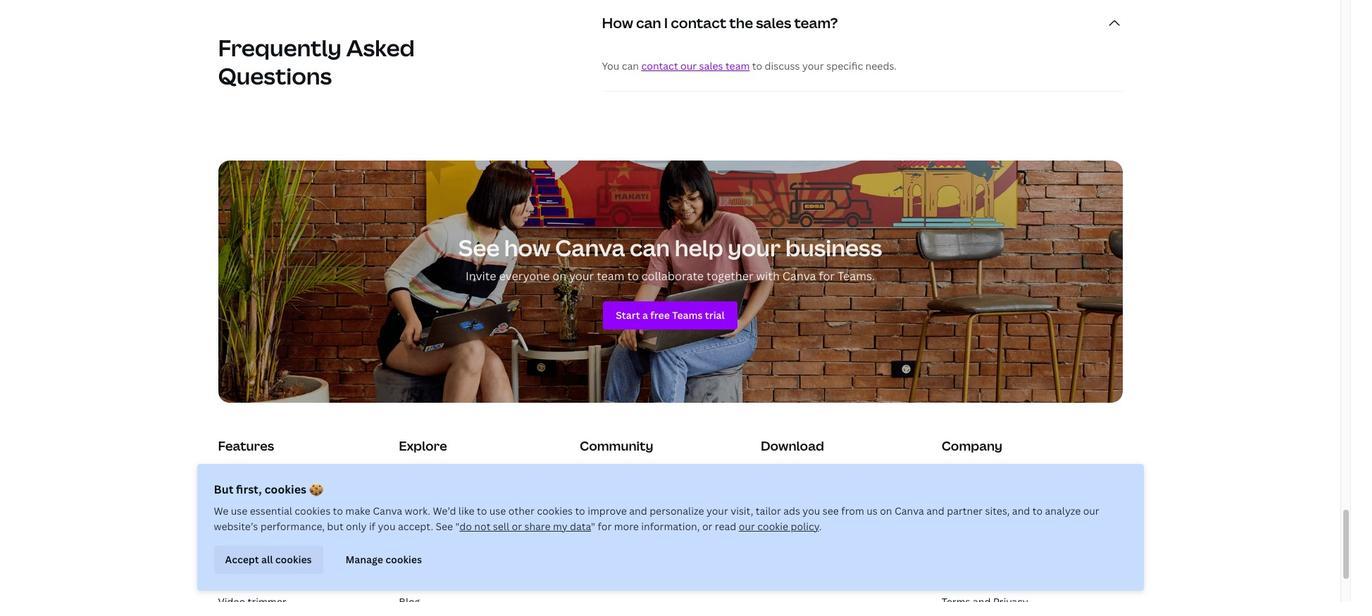 Task type: describe. For each thing, give the bounding box(es) containing it.
your right 'everyone'
[[569, 269, 594, 284]]

2 " from the left
[[591, 520, 596, 533]]

information,
[[641, 520, 700, 533]]

1 vertical spatial you
[[378, 520, 396, 533]]

online for online communities
[[580, 467, 611, 480]]

2 and from the left
[[927, 505, 945, 518]]

.
[[819, 520, 822, 533]]

cookies down curved text generator
[[265, 482, 307, 498]]

represents
[[612, 510, 666, 523]]

contact inside dropdown button
[[671, 13, 727, 33]]

from
[[842, 505, 865, 518]]

but
[[327, 520, 344, 533]]

photo effects
[[218, 488, 282, 502]]

canva represents fund link
[[580, 510, 692, 523]]

you can contact our sales team to discuss your specific needs.
[[602, 59, 897, 73]]

on inside we use essential cookies to make canva work. we'd like to use other cookies to improve and personalize your visit, tailor ads you see from us on canva and partner sites, and to analyze our website's performance, but only if you accept. see "
[[880, 505, 893, 518]]

accept
[[225, 553, 259, 566]]

enhancer
[[249, 510, 294, 523]]

manage
[[346, 553, 383, 566]]

specific
[[827, 59, 863, 73]]

add text to photos
[[218, 553, 307, 566]]

accept all cookies
[[225, 553, 312, 566]]

personalize
[[650, 505, 704, 518]]

1 vertical spatial for
[[598, 520, 612, 533]]

partner
[[947, 505, 983, 518]]

color wheel link
[[399, 553, 456, 566]]

cookies up my
[[537, 505, 573, 518]]

first,
[[236, 482, 262, 498]]

data
[[570, 520, 591, 533]]

if
[[369, 520, 376, 533]]

canva right the how on the left top
[[555, 233, 625, 263]]

to inside "see how canva can help your business invite everyone on your team to collaborate together with canva for teams."
[[627, 269, 639, 284]]

do
[[460, 520, 472, 533]]

photos for add frames to photos
[[288, 531, 321, 545]]

online video recorder link
[[218, 574, 322, 587]]

online video recorder
[[218, 574, 322, 587]]

cookies inside button
[[275, 553, 312, 566]]

canva represents fund
[[580, 510, 692, 523]]

3 and from the left
[[1013, 505, 1031, 518]]

add for add frames to photos
[[218, 531, 237, 545]]

font
[[399, 510, 421, 523]]

online communities link
[[580, 467, 675, 480]]

2 use from the left
[[490, 505, 506, 518]]

community
[[580, 438, 654, 455]]

needs.
[[866, 59, 897, 73]]

company
[[942, 438, 1003, 455]]

1 use from the left
[[231, 505, 248, 518]]

0 horizontal spatial sales
[[699, 59, 723, 73]]

fund
[[668, 510, 692, 523]]

photo effects link
[[218, 488, 282, 502]]

features
[[218, 438, 274, 455]]

affiliates
[[580, 574, 622, 587]]

policy
[[791, 520, 819, 533]]

work.
[[405, 505, 431, 518]]

curved
[[218, 467, 253, 480]]

download
[[761, 438, 824, 455]]

other
[[509, 505, 535, 518]]

our cookie policy link
[[739, 520, 819, 533]]

essential
[[250, 505, 292, 518]]

windows link
[[761, 510, 804, 523]]

add for add text to photos
[[218, 553, 237, 566]]

see inside "see how canva can help your business invite everyone on your team to collaborate together with canva for teams."
[[459, 233, 500, 263]]

ios link
[[761, 467, 777, 480]]

cookies inside button
[[386, 553, 422, 566]]

but first, cookies 🍪
[[214, 482, 323, 498]]

color for color palette generator
[[399, 574, 425, 587]]

your right the discuss
[[803, 59, 824, 73]]

design ideas link
[[399, 467, 459, 480]]

frames
[[240, 531, 273, 545]]

see inside we use essential cookies to make canva work. we'd like to use other cookies to improve and personalize your visit, tailor ads you see from us on canva and partner sites, and to analyze our website's performance, but only if you accept. see "
[[436, 520, 453, 533]]

image enhancer
[[218, 510, 294, 523]]

canva right with
[[783, 269, 816, 284]]

questions
[[218, 61, 332, 91]]

color wheel
[[399, 553, 456, 566]]

curved text generator
[[218, 467, 323, 480]]

image
[[218, 510, 247, 523]]

see
[[823, 505, 839, 518]]

for inside "see how canva can help your business invite everyone on your team to collaborate together with canva for teams."
[[819, 269, 835, 284]]

collaborate
[[642, 269, 704, 284]]

color palette generator link
[[399, 574, 511, 587]]

about
[[942, 467, 971, 480]]

wheel
[[428, 553, 456, 566]]

online for online video recorder
[[218, 574, 249, 587]]

recorder
[[280, 574, 322, 587]]

contact our sales team link
[[642, 59, 750, 73]]

can for you
[[622, 59, 639, 73]]

2 or from the left
[[703, 520, 713, 533]]

ads
[[784, 505, 800, 518]]

together
[[707, 269, 754, 284]]

add frames to photos link
[[218, 531, 321, 545]]

analyze
[[1045, 505, 1081, 518]]

frequently
[[218, 32, 342, 63]]

colors link
[[399, 531, 430, 545]]

curved text generator link
[[218, 467, 323, 480]]

all
[[261, 553, 273, 566]]

color for color wheel
[[399, 553, 425, 566]]

effects
[[249, 488, 282, 502]]

" inside we use essential cookies to make canva work. we'd like to use other cookies to improve and personalize your visit, tailor ads you see from us on canva and partner sites, and to analyze our website's performance, but only if you accept. see "
[[456, 520, 460, 533]]

team inside "see how canva can help your business invite everyone on your team to collaborate together with canva for teams."
[[597, 269, 625, 284]]



Task type: locate. For each thing, give the bounding box(es) containing it.
like
[[459, 505, 475, 518]]

1 vertical spatial can
[[622, 59, 639, 73]]

see down we'd
[[436, 520, 453, 533]]

your up with
[[728, 233, 781, 263]]

text left all
[[240, 553, 258, 566]]

1 horizontal spatial sales
[[756, 13, 792, 33]]

1 " from the left
[[456, 520, 460, 533]]

1 vertical spatial see
[[436, 520, 453, 533]]

explore
[[399, 438, 447, 455]]

us
[[867, 505, 878, 518]]

i
[[664, 13, 668, 33]]

1 horizontal spatial generator
[[464, 574, 511, 587]]

1 horizontal spatial or
[[703, 520, 713, 533]]

invite
[[466, 269, 496, 284]]

help
[[675, 233, 724, 263]]

font pairing link
[[399, 510, 456, 523]]

🍪
[[309, 482, 323, 498]]

your inside we use essential cookies to make canva work. we'd like to use other cookies to improve and personalize your visit, tailor ads you see from us on canva and partner sites, and to analyze our website's performance, but only if you accept. see "
[[707, 505, 728, 518]]

add down website's
[[218, 553, 237, 566]]

1 horizontal spatial "
[[591, 520, 596, 533]]

0 vertical spatial see
[[459, 233, 500, 263]]

cookies down colors link
[[386, 553, 422, 566]]

1 vertical spatial generator
[[464, 574, 511, 587]]

"
[[456, 520, 460, 533], [591, 520, 596, 533]]

0 horizontal spatial see
[[436, 520, 453, 533]]

0 horizontal spatial online
[[218, 574, 249, 587]]

program
[[624, 574, 665, 587]]

generator right palette
[[464, 574, 511, 587]]

2 horizontal spatial our
[[1084, 505, 1100, 518]]

security link
[[942, 574, 982, 587]]

0 vertical spatial for
[[819, 269, 835, 284]]

do not sell or share my data " for more information, or read our cookie policy .
[[460, 520, 822, 533]]

0 vertical spatial add
[[218, 531, 237, 545]]

1 vertical spatial team
[[597, 269, 625, 284]]

0 vertical spatial you
[[803, 505, 821, 518]]

performance,
[[261, 520, 325, 533]]

ideas
[[434, 467, 459, 480]]

1 horizontal spatial our
[[739, 520, 755, 533]]

canva right 'us'
[[895, 505, 924, 518]]

manage cookies
[[346, 553, 422, 566]]

windows
[[761, 510, 804, 523]]

sales down how can i contact the sales team? on the top of page
[[699, 59, 723, 73]]

on right 'everyone'
[[553, 269, 567, 284]]

0 horizontal spatial "
[[456, 520, 460, 533]]

0 horizontal spatial generator
[[276, 467, 323, 480]]

0 horizontal spatial our
[[681, 59, 697, 73]]

online down community
[[580, 467, 611, 480]]

careers link
[[942, 510, 979, 523]]

2 horizontal spatial and
[[1013, 505, 1031, 518]]

team down the
[[726, 59, 750, 73]]

how
[[504, 233, 551, 263]]

online communities
[[580, 467, 675, 480]]

ios
[[761, 467, 777, 480]]

sales inside dropdown button
[[756, 13, 792, 33]]

accept all cookies button
[[214, 546, 323, 574]]

add text to photos link
[[218, 553, 307, 566]]

canva up 'if'
[[373, 505, 402, 518]]

our inside we use essential cookies to make canva work. we'd like to use other cookies to improve and personalize your visit, tailor ads you see from us on canva and partner sites, and to analyze our website's performance, but only if you accept. see "
[[1084, 505, 1100, 518]]

for down improve
[[598, 520, 612, 533]]

2 vertical spatial can
[[630, 233, 670, 263]]

photos
[[288, 531, 321, 545], [273, 553, 307, 566]]

photos right all
[[273, 553, 307, 566]]

the
[[730, 13, 753, 33]]

generator for color palette generator
[[464, 574, 511, 587]]

0 vertical spatial contact
[[671, 13, 727, 33]]

1 horizontal spatial on
[[880, 505, 893, 518]]

0 horizontal spatial team
[[597, 269, 625, 284]]

and right sites,
[[1013, 505, 1031, 518]]

canva up developers link
[[580, 510, 610, 523]]

developers
[[580, 531, 634, 545]]

1 vertical spatial text
[[240, 553, 258, 566]]

contact down i
[[642, 59, 678, 73]]

1 or from the left
[[512, 520, 522, 533]]

0 vertical spatial generator
[[276, 467, 323, 480]]

to
[[752, 59, 763, 73], [627, 269, 639, 284], [333, 505, 343, 518], [477, 505, 487, 518], [575, 505, 585, 518], [1033, 505, 1043, 518], [275, 531, 285, 545], [261, 553, 271, 566]]

design ideas
[[399, 467, 459, 480]]

can
[[636, 13, 662, 33], [622, 59, 639, 73], [630, 233, 670, 263]]

can for how
[[636, 13, 662, 33]]

2 vertical spatial our
[[739, 520, 755, 533]]

1 vertical spatial online
[[218, 574, 249, 587]]

color down the colors
[[399, 553, 425, 566]]

do not sell or share my data link
[[460, 520, 591, 533]]

can inside "see how canva can help your business invite everyone on your team to collaborate together with canva for teams."
[[630, 233, 670, 263]]

our down how can i contact the sales team? on the top of page
[[681, 59, 697, 73]]

photos left but
[[288, 531, 321, 545]]

not
[[474, 520, 491, 533]]

1 vertical spatial color
[[399, 574, 425, 587]]

0 horizontal spatial for
[[598, 520, 612, 533]]

1 horizontal spatial for
[[819, 269, 835, 284]]

color palette generator
[[399, 574, 511, 587]]

1 horizontal spatial online
[[580, 467, 611, 480]]

contact right i
[[671, 13, 727, 33]]

and left partner
[[927, 505, 945, 518]]

1 add from the top
[[218, 531, 237, 545]]

1 horizontal spatial team
[[726, 59, 750, 73]]

for
[[819, 269, 835, 284], [598, 520, 612, 533]]

0 vertical spatial can
[[636, 13, 662, 33]]

text for curved
[[255, 467, 274, 480]]

text up but first, cookies 🍪
[[255, 467, 274, 480]]

frequently asked questions
[[218, 32, 415, 91]]

mac
[[761, 531, 781, 545]]

on right 'us'
[[880, 505, 893, 518]]

you
[[602, 59, 620, 73]]

improve
[[588, 505, 627, 518]]

2 color from the top
[[399, 574, 425, 587]]

image enhancer link
[[218, 510, 294, 523]]

add down image
[[218, 531, 237, 545]]

photo
[[218, 488, 247, 502]]

generator for curved text generator
[[276, 467, 323, 480]]

" down improve
[[591, 520, 596, 533]]

0 vertical spatial on
[[553, 269, 567, 284]]

or right sell
[[512, 520, 522, 533]]

add
[[218, 531, 237, 545], [218, 553, 237, 566]]

" down "like"
[[456, 520, 460, 533]]

or left read
[[703, 520, 713, 533]]

1 color from the top
[[399, 553, 425, 566]]

pairing
[[423, 510, 456, 523]]

colors
[[399, 531, 430, 545]]

can inside dropdown button
[[636, 13, 662, 33]]

or
[[512, 520, 522, 533], [703, 520, 713, 533]]

you up policy
[[803, 505, 821, 518]]

0 vertical spatial online
[[580, 467, 611, 480]]

0 vertical spatial text
[[255, 467, 274, 480]]

we
[[214, 505, 229, 518]]

1 vertical spatial photos
[[273, 553, 307, 566]]

1 vertical spatial contact
[[642, 59, 678, 73]]

1 vertical spatial add
[[218, 553, 237, 566]]

see up invite
[[459, 233, 500, 263]]

communities
[[614, 467, 675, 480]]

about link
[[942, 467, 971, 480]]

sites,
[[986, 505, 1010, 518]]

can right you
[[622, 59, 639, 73]]

affiliates program
[[580, 574, 665, 587]]

cookies down "🍪"
[[295, 505, 331, 518]]

share
[[525, 520, 551, 533]]

accept.
[[398, 520, 433, 533]]

team left collaborate
[[597, 269, 625, 284]]

1 horizontal spatial use
[[490, 505, 506, 518]]

website's
[[214, 520, 258, 533]]

asked
[[346, 32, 415, 63]]

color down color wheel
[[399, 574, 425, 587]]

business
[[786, 233, 883, 263]]

your up read
[[707, 505, 728, 518]]

0 vertical spatial team
[[726, 59, 750, 73]]

we use essential cookies to make canva work. we'd like to use other cookies to improve and personalize your visit, tailor ads you see from us on canva and partner sites, and to analyze our website's performance, but only if you accept. see "
[[214, 505, 1100, 533]]

1 horizontal spatial and
[[927, 505, 945, 518]]

everyone
[[499, 269, 550, 284]]

visit,
[[731, 505, 754, 518]]

photos for add text to photos
[[273, 553, 307, 566]]

video
[[252, 574, 278, 587]]

use up website's
[[231, 505, 248, 518]]

for down business
[[819, 269, 835, 284]]

0 horizontal spatial and
[[629, 505, 647, 518]]

use up sell
[[490, 505, 506, 518]]

0 horizontal spatial use
[[231, 505, 248, 518]]

1 horizontal spatial you
[[803, 505, 821, 518]]

how
[[602, 13, 633, 33]]

cookie
[[758, 520, 789, 533]]

0 horizontal spatial you
[[378, 520, 396, 533]]

sales right the
[[756, 13, 792, 33]]

color
[[399, 553, 425, 566], [399, 574, 425, 587]]

0 vertical spatial our
[[681, 59, 697, 73]]

our down 'visit,'
[[739, 520, 755, 533]]

0 vertical spatial photos
[[288, 531, 321, 545]]

online down accept
[[218, 574, 249, 587]]

0 vertical spatial sales
[[756, 13, 792, 33]]

1 vertical spatial on
[[880, 505, 893, 518]]

discuss
[[765, 59, 800, 73]]

and up do not sell or share my data " for more information, or read our cookie policy .
[[629, 505, 647, 518]]

you right 'if'
[[378, 520, 396, 533]]

0 horizontal spatial or
[[512, 520, 522, 533]]

read
[[715, 520, 737, 533]]

1 vertical spatial sales
[[699, 59, 723, 73]]

how can i contact the sales team?
[[602, 13, 838, 33]]

1 vertical spatial our
[[1084, 505, 1100, 518]]

with
[[757, 269, 780, 284]]

cookies up recorder at the bottom left of page
[[275, 553, 312, 566]]

1 horizontal spatial see
[[459, 233, 500, 263]]

more
[[614, 520, 639, 533]]

our right analyze
[[1084, 505, 1100, 518]]

2 add from the top
[[218, 553, 237, 566]]

text for add
[[240, 553, 258, 566]]

can left i
[[636, 13, 662, 33]]

we'd
[[433, 505, 456, 518]]

palette
[[428, 574, 462, 587]]

can up collaborate
[[630, 233, 670, 263]]

but
[[214, 482, 233, 498]]

0 horizontal spatial on
[[553, 269, 567, 284]]

0 vertical spatial color
[[399, 553, 425, 566]]

see how canva can help your business invite everyone on your team to collaborate together with canva for teams.
[[459, 233, 883, 284]]

sell
[[493, 520, 510, 533]]

my
[[553, 520, 568, 533]]

1 and from the left
[[629, 505, 647, 518]]

cookies
[[265, 482, 307, 498], [295, 505, 331, 518], [537, 505, 573, 518], [275, 553, 312, 566], [386, 553, 422, 566]]

generator up "🍪"
[[276, 467, 323, 480]]

only
[[346, 520, 367, 533]]

on inside "see how canva can help your business invite everyone on your team to collaborate together with canva for teams."
[[553, 269, 567, 284]]

see
[[459, 233, 500, 263], [436, 520, 453, 533]]



Task type: vqa. For each thing, say whether or not it's contained in the screenshot.
Owner button
no



